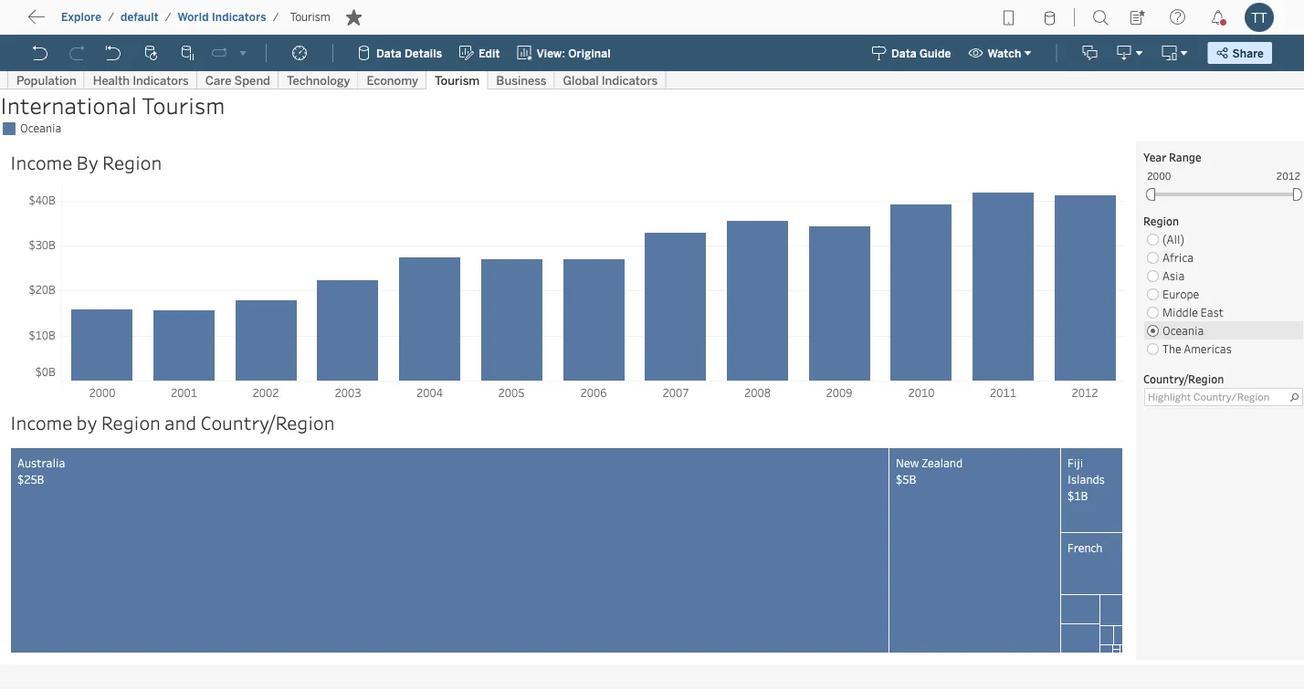 Task type: locate. For each thing, give the bounding box(es) containing it.
indicators
[[212, 11, 266, 24]]

0 horizontal spatial /
[[108, 11, 114, 24]]

2 horizontal spatial /
[[273, 11, 279, 24]]

explore / default / world indicators /
[[61, 11, 279, 24]]

world
[[178, 11, 209, 24]]

/
[[108, 11, 114, 24], [165, 11, 171, 24], [273, 11, 279, 24]]

/ right to
[[108, 11, 114, 24]]

skip to content
[[48, 14, 157, 31]]

/ left 'tourism' element
[[273, 11, 279, 24]]

to
[[82, 14, 97, 31]]

1 / from the left
[[108, 11, 114, 24]]

default link
[[120, 10, 160, 25]]

/ left world
[[165, 11, 171, 24]]

2 / from the left
[[165, 11, 171, 24]]

1 horizontal spatial /
[[165, 11, 171, 24]]

explore link
[[60, 10, 102, 25]]



Task type: vqa. For each thing, say whether or not it's contained in the screenshot.
Population element
no



Task type: describe. For each thing, give the bounding box(es) containing it.
skip
[[48, 14, 78, 31]]

default
[[121, 11, 159, 24]]

3 / from the left
[[273, 11, 279, 24]]

explore
[[61, 11, 102, 24]]

world indicators link
[[177, 10, 267, 25]]

content
[[100, 14, 157, 31]]

tourism element
[[284, 11, 336, 24]]

skip to content link
[[44, 10, 186, 35]]

tourism
[[290, 11, 330, 24]]



